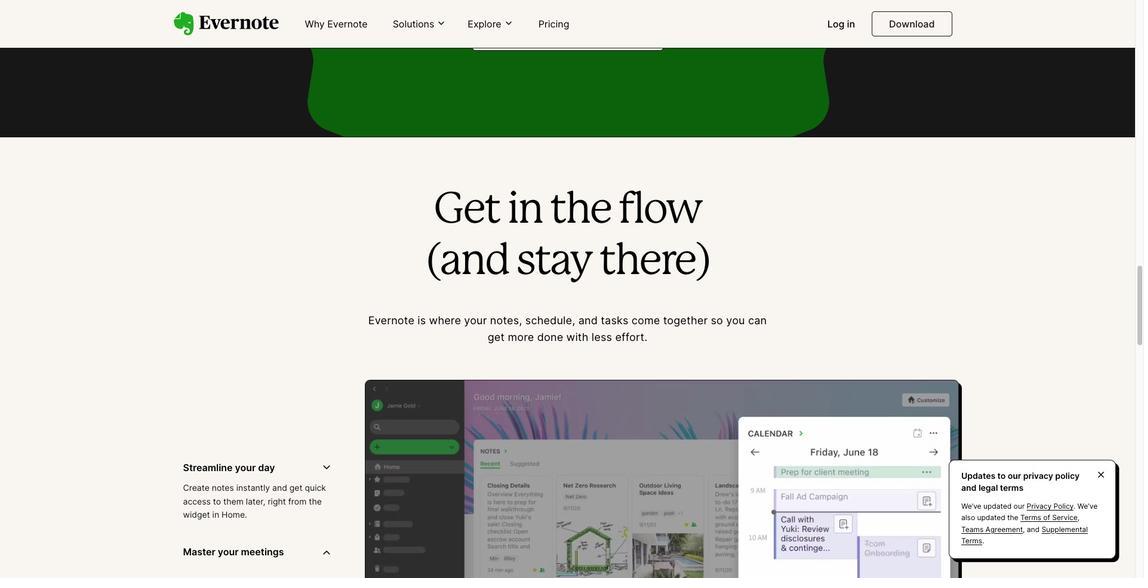 Task type: describe. For each thing, give the bounding box(es) containing it.
get inside 'create notes instantly and get quick access to them later, right from the widget in home.'
[[290, 483, 303, 493]]

(and
[[427, 242, 509, 283]]

meetings
[[241, 546, 284, 558]]

can
[[748, 314, 767, 327]]

privacy
[[1027, 502, 1052, 511]]

legal
[[979, 482, 998, 493]]

1 vertical spatial ,
[[1023, 525, 1025, 534]]

your for day
[[235, 462, 256, 474]]

to inside 'create notes instantly and get quick access to them later, right from the widget in home.'
[[213, 496, 221, 506]]

solutions button
[[389, 17, 450, 31]]

supplemental terms
[[962, 525, 1088, 545]]

why evernote
[[305, 18, 368, 30]]

log
[[828, 18, 845, 30]]

teams agreement link
[[962, 525, 1023, 534]]

terms inside supplemental terms
[[962, 536, 983, 545]]

(and stay there)
[[427, 242, 709, 283]]

1 horizontal spatial the
[[550, 190, 611, 231]]

the inside 'create notes instantly and get quick access to them later, right from the widget in home.'
[[309, 496, 322, 506]]

pricing link
[[531, 13, 577, 36]]

why evernote link
[[298, 13, 375, 36]]

updated inside . we've also updated the
[[977, 513, 1006, 522]]

policy
[[1056, 471, 1080, 481]]

in for log
[[847, 18, 855, 30]]

them
[[223, 496, 244, 506]]

terms of service , teams agreement , and
[[962, 513, 1080, 534]]

notes
[[212, 483, 234, 493]]

explore
[[468, 18, 502, 30]]

later,
[[246, 496, 265, 506]]

day
[[258, 462, 275, 474]]

start
[[535, 24, 560, 36]]

create
[[183, 483, 210, 493]]

start for free
[[535, 24, 601, 36]]

free
[[580, 24, 601, 36]]

0 vertical spatial updated
[[984, 502, 1012, 511]]

evernote inside evernote is where your notes, schedule, and tasks come together so you can get more done with less effort.
[[368, 314, 415, 327]]

your inside evernote is where your notes, schedule, and tasks come together so you can get more done with less effort.
[[464, 314, 487, 327]]

in for get
[[507, 190, 542, 231]]

and inside evernote is where your notes, schedule, and tasks come together so you can get more done with less effort.
[[579, 314, 598, 327]]

get inside evernote is where your notes, schedule, and tasks come together so you can get more done with less effort.
[[488, 331, 505, 344]]

. for .
[[983, 536, 984, 545]]

streamline your day
[[183, 462, 275, 474]]

the inside . we've also updated the
[[1008, 513, 1019, 522]]

explore button
[[464, 17, 517, 31]]

and inside terms of service , teams agreement , and
[[1027, 525, 1040, 534]]

evernote logo image
[[174, 12, 279, 36]]

supplemental terms link
[[962, 525, 1088, 545]]

updates to our privacy policy and legal terms
[[962, 471, 1080, 493]]

privacy
[[1024, 471, 1054, 481]]

download link
[[872, 11, 952, 36]]

less
[[592, 331, 612, 344]]

home.
[[222, 510, 247, 520]]

download
[[889, 18, 935, 30]]

flow
[[618, 190, 702, 231]]

is
[[418, 314, 426, 327]]

terms
[[1000, 482, 1024, 493]]

evernote is where your notes, schedule, and tasks come together so you can get more done with less effort.
[[368, 314, 767, 344]]

streamline day image
[[365, 380, 962, 578]]

master
[[183, 546, 216, 558]]

access
[[183, 496, 211, 506]]

why
[[305, 18, 325, 30]]

right
[[268, 496, 286, 506]]

your for meetings
[[218, 546, 239, 558]]

terms inside terms of service , teams agreement , and
[[1021, 513, 1042, 522]]

terms of service link
[[1021, 513, 1078, 522]]

teams
[[962, 525, 984, 534]]

notes,
[[490, 314, 522, 327]]



Task type: locate. For each thing, give the bounding box(es) containing it.
quick
[[305, 483, 326, 493]]

in right the get
[[507, 190, 542, 231]]

for
[[563, 24, 577, 36]]

the up (and stay there)
[[550, 190, 611, 231]]

get
[[488, 331, 505, 344], [290, 483, 303, 493]]

stay
[[516, 242, 592, 283]]

1 horizontal spatial in
[[507, 190, 542, 231]]

. for . we've also updated the
[[1074, 502, 1076, 511]]

0 horizontal spatial .
[[983, 536, 984, 545]]

0 horizontal spatial evernote
[[327, 18, 368, 30]]

our up terms
[[1008, 471, 1022, 481]]

. we've also updated the
[[962, 502, 1098, 522]]

the down we've updated our privacy policy
[[1008, 513, 1019, 522]]

0 horizontal spatial in
[[212, 510, 219, 520]]

0 horizontal spatial get
[[290, 483, 303, 493]]

also
[[962, 513, 975, 522]]

there)
[[599, 242, 709, 283]]

and inside updates to our privacy policy and legal terms
[[962, 482, 977, 493]]

get up "from"
[[290, 483, 303, 493]]

schedule,
[[526, 314, 575, 327]]

to down "notes"
[[213, 496, 221, 506]]

1 horizontal spatial evernote
[[368, 314, 415, 327]]

your right the master
[[218, 546, 239, 558]]

we've updated our privacy policy
[[962, 502, 1074, 511]]

get
[[434, 190, 500, 231]]

1 horizontal spatial .
[[1074, 502, 1076, 511]]

2 vertical spatial your
[[218, 546, 239, 558]]

0 horizontal spatial ,
[[1023, 525, 1025, 534]]

2 we've from the left
[[1078, 502, 1098, 511]]

, down . we've also updated the
[[1023, 525, 1025, 534]]

streamline
[[183, 462, 233, 474]]

policy
[[1054, 502, 1074, 511]]

we've inside . we've also updated the
[[1078, 502, 1098, 511]]

of
[[1044, 513, 1051, 522]]

and inside 'create notes instantly and get quick access to them later, right from the widget in home.'
[[272, 483, 287, 493]]

and down . we've also updated the
[[1027, 525, 1040, 534]]

0 vertical spatial in
[[847, 18, 855, 30]]

tasks
[[601, 314, 629, 327]]

. down 'teams agreement' link
[[983, 536, 984, 545]]

privacy policy link
[[1027, 502, 1074, 511]]

evernote left is
[[368, 314, 415, 327]]

updated up 'teams agreement' link
[[977, 513, 1006, 522]]

you
[[726, 314, 745, 327]]

1 vertical spatial get
[[290, 483, 303, 493]]

0 vertical spatial terms
[[1021, 513, 1042, 522]]

to inside updates to our privacy policy and legal terms
[[998, 471, 1006, 481]]

we've
[[962, 502, 982, 511], [1078, 502, 1098, 511]]

more
[[508, 331, 534, 344]]

in right log
[[847, 18, 855, 30]]

evernote
[[327, 18, 368, 30], [368, 314, 415, 327]]

your
[[464, 314, 487, 327], [235, 462, 256, 474], [218, 546, 239, 558]]

.
[[1074, 502, 1076, 511], [983, 536, 984, 545]]

1 vertical spatial evernote
[[368, 314, 415, 327]]

1 we've from the left
[[962, 502, 982, 511]]

updates
[[962, 471, 996, 481]]

we've up the "also" on the right of page
[[962, 502, 982, 511]]

the
[[550, 190, 611, 231], [309, 496, 322, 506], [1008, 513, 1019, 522]]

log in
[[828, 18, 855, 30]]

0 vertical spatial evernote
[[327, 18, 368, 30]]

with
[[567, 331, 589, 344]]

0 vertical spatial to
[[998, 471, 1006, 481]]

in inside 'create notes instantly and get quick access to them later, right from the widget in home.'
[[212, 510, 219, 520]]

and up with
[[579, 314, 598, 327]]

terms
[[1021, 513, 1042, 522], [962, 536, 983, 545]]

1 vertical spatial .
[[983, 536, 984, 545]]

effort.
[[615, 331, 648, 344]]

solutions
[[393, 18, 434, 30]]

1 horizontal spatial to
[[998, 471, 1006, 481]]

0 horizontal spatial we've
[[962, 502, 982, 511]]

supplemental
[[1042, 525, 1088, 534]]

2 vertical spatial in
[[212, 510, 219, 520]]

master your meetings
[[183, 546, 284, 558]]

we've right policy
[[1078, 502, 1098, 511]]

in left the home. at the left bottom of page
[[212, 510, 219, 520]]

service
[[1053, 513, 1078, 522]]

your right where
[[464, 314, 487, 327]]

your left day
[[235, 462, 256, 474]]

1 vertical spatial terms
[[962, 536, 983, 545]]

0 vertical spatial .
[[1074, 502, 1076, 511]]

updated down legal
[[984, 502, 1012, 511]]

our up terms of service , teams agreement , and in the bottom right of the page
[[1014, 502, 1025, 511]]

terms down privacy
[[1021, 513, 1042, 522]]

log in link
[[821, 13, 863, 36]]

0 horizontal spatial terms
[[962, 536, 983, 545]]

0 vertical spatial ,
[[1078, 513, 1080, 522]]

0 vertical spatial our
[[1008, 471, 1022, 481]]

and down updates at bottom right
[[962, 482, 977, 493]]

. up service
[[1074, 502, 1076, 511]]

and
[[579, 314, 598, 327], [962, 482, 977, 493], [272, 483, 287, 493], [1027, 525, 1040, 534]]

our inside updates to our privacy policy and legal terms
[[1008, 471, 1022, 481]]

0 horizontal spatial to
[[213, 496, 221, 506]]

create notes instantly and get quick access to them later, right from the widget in home.
[[183, 483, 326, 520]]

to
[[998, 471, 1006, 481], [213, 496, 221, 506]]

get down the "notes,"
[[488, 331, 505, 344]]

0 vertical spatial the
[[550, 190, 611, 231]]

together
[[663, 314, 708, 327]]

1 vertical spatial our
[[1014, 502, 1025, 511]]

our
[[1008, 471, 1022, 481], [1014, 502, 1025, 511]]

1 vertical spatial in
[[507, 190, 542, 231]]

instantly
[[236, 483, 270, 493]]

in inside 'link'
[[847, 18, 855, 30]]

2 horizontal spatial in
[[847, 18, 855, 30]]

evernote right why
[[327, 18, 368, 30]]

, up supplemental on the right bottom of the page
[[1078, 513, 1080, 522]]

in
[[847, 18, 855, 30], [507, 190, 542, 231], [212, 510, 219, 520]]

widget
[[183, 510, 210, 520]]

start for free link
[[472, 9, 663, 51]]

pricing
[[539, 18, 569, 30]]

1 horizontal spatial terms
[[1021, 513, 1042, 522]]

get in the flow
[[434, 190, 702, 231]]

so
[[711, 314, 723, 327]]

agreement
[[986, 525, 1023, 534]]

from
[[288, 496, 307, 506]]

to up terms
[[998, 471, 1006, 481]]

the down quick
[[309, 496, 322, 506]]

come
[[632, 314, 660, 327]]

1 horizontal spatial get
[[488, 331, 505, 344]]

where
[[429, 314, 461, 327]]

and up the right
[[272, 483, 287, 493]]

0 vertical spatial get
[[488, 331, 505, 344]]

1 vertical spatial the
[[309, 496, 322, 506]]

2 horizontal spatial the
[[1008, 513, 1019, 522]]

1 horizontal spatial we've
[[1078, 502, 1098, 511]]

0 horizontal spatial the
[[309, 496, 322, 506]]

1 horizontal spatial ,
[[1078, 513, 1080, 522]]

our for privacy
[[1008, 471, 1022, 481]]

. inside . we've also updated the
[[1074, 502, 1076, 511]]

our for privacy
[[1014, 502, 1025, 511]]

1 vertical spatial to
[[213, 496, 221, 506]]

updated
[[984, 502, 1012, 511], [977, 513, 1006, 522]]

1 vertical spatial updated
[[977, 513, 1006, 522]]

done
[[537, 331, 563, 344]]

2 vertical spatial the
[[1008, 513, 1019, 522]]

,
[[1078, 513, 1080, 522], [1023, 525, 1025, 534]]

1 vertical spatial your
[[235, 462, 256, 474]]

0 vertical spatial your
[[464, 314, 487, 327]]

terms down 'teams'
[[962, 536, 983, 545]]



Task type: vqa. For each thing, say whether or not it's contained in the screenshot.
and in UPDATES TO OUR PRIVACY POLICY AND LEGAL TERMS
yes



